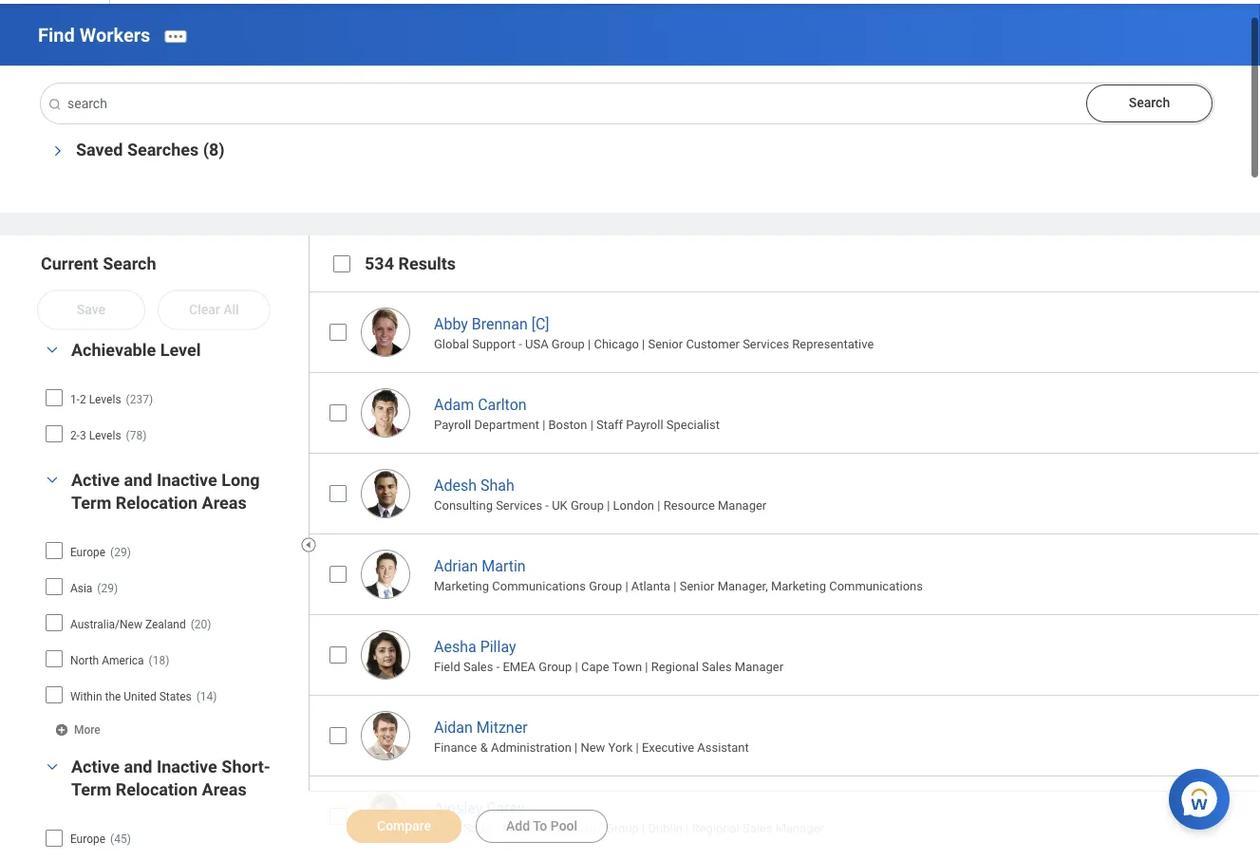 Task type: describe. For each thing, give the bounding box(es) containing it.
within
[[70, 690, 102, 703]]

emerging
[[503, 822, 555, 836]]

534 results
[[365, 254, 456, 274]]

levels for 2-3 levels
[[89, 429, 121, 442]]

manager for pillay
[[735, 661, 784, 675]]

active and inactive long term relocation areas
[[71, 470, 260, 513]]

| left cape
[[575, 661, 578, 675]]

field sales - emea group   |   cape town   |   regional sales manager
[[434, 661, 784, 675]]

global
[[434, 337, 469, 352]]

find workers
[[38, 24, 150, 46]]

active and inactive long term relocation areas button
[[71, 470, 260, 513]]

pillay
[[480, 639, 516, 657]]

dublin
[[648, 822, 683, 836]]

active and inactive short- term relocation areas
[[71, 758, 271, 801]]

marketing communications group   |   atlanta   |   senior manager, marketing communications
[[434, 580, 923, 594]]

aidan mitzner list item
[[309, 696, 1261, 777]]

(18)
[[149, 654, 169, 667]]

adam carlton list item
[[309, 373, 1261, 453]]

chicago
[[594, 337, 639, 352]]

find workers main content
[[0, 4, 1261, 861]]

(78)
[[126, 429, 147, 442]]

| right atlanta
[[674, 580, 677, 594]]

department
[[475, 418, 540, 432]]

| right york
[[636, 741, 639, 756]]

ainsley carey
[[434, 800, 525, 818]]

more
[[74, 724, 100, 737]]

chevron down image for saved searches (8)
[[46, 140, 65, 163]]

north america
[[70, 654, 144, 667]]

adrian martin link
[[434, 554, 526, 576]]

finance
[[434, 741, 477, 756]]

adam carlton
[[434, 396, 527, 414]]

current
[[41, 254, 99, 274]]

Search search field
[[38, 84, 1214, 124]]

markets
[[558, 822, 603, 836]]

term for active and inactive short- term relocation areas
[[71, 781, 111, 801]]

term for active and inactive long term relocation areas
[[71, 493, 111, 513]]

achievable level button
[[71, 340, 201, 360]]

| right chicago
[[642, 337, 645, 352]]

australia/new zealand
[[70, 618, 186, 631]]

carey
[[487, 800, 525, 818]]

payroll department   |   boston   |   staff payroll specialist
[[434, 418, 720, 432]]

achievable level
[[71, 340, 201, 360]]

martin
[[482, 558, 526, 576]]

manager for carey
[[776, 822, 825, 836]]

2 communications from the left
[[830, 580, 923, 594]]

asia
[[70, 582, 92, 595]]

inactive for short-
[[157, 758, 217, 778]]

(45)
[[110, 833, 131, 847]]

| right london
[[658, 499, 661, 513]]

relocation for short-
[[116, 781, 198, 801]]

aidan mitzner
[[434, 719, 528, 738]]

finance & administration   |   new york   |   executive assistant
[[434, 741, 749, 756]]

active and inactive long term relocation areas group
[[38, 469, 299, 742]]

representative
[[793, 337, 874, 352]]

adesh shah
[[434, 477, 515, 495]]

senior inside abby brennan [c] list item
[[648, 337, 683, 352]]

adrian martin list item
[[309, 534, 1261, 615]]

assistant
[[698, 741, 749, 756]]

active for active and inactive long term relocation areas
[[71, 470, 120, 490]]

field sales - emerging markets group   |   dublin   |   regional sales manager
[[434, 822, 825, 836]]

america
[[102, 654, 144, 667]]

adam
[[434, 396, 474, 414]]

london
[[613, 499, 655, 513]]

ainsley carey link
[[434, 796, 525, 818]]

brennan
[[472, 316, 528, 334]]

cape
[[581, 661, 610, 675]]

abby
[[434, 316, 468, 334]]

europe for (29)
[[70, 546, 106, 559]]

achievable
[[71, 340, 156, 360]]

regional for aesha pillay
[[652, 661, 699, 675]]

saved searches (8)
[[76, 140, 225, 160]]

group inside ainsley carey list item
[[606, 822, 639, 836]]

(8)
[[203, 140, 225, 160]]

| left london
[[607, 499, 610, 513]]

| left chicago
[[588, 337, 591, 352]]

senior inside adrian martin list item
[[680, 580, 715, 594]]

adesh
[[434, 477, 477, 495]]

1 marketing from the left
[[434, 580, 489, 594]]

aidan mitzner link
[[434, 716, 528, 738]]

regional for ainsley carey
[[692, 822, 740, 836]]

ainsley carey list item
[[309, 777, 1261, 857]]

long
[[222, 470, 260, 490]]

find
[[38, 24, 75, 46]]

534
[[365, 254, 394, 274]]

filter search field
[[38, 253, 312, 861]]

adrian
[[434, 558, 478, 576]]

achievable level group
[[38, 339, 299, 455]]

| right the dublin
[[686, 822, 689, 836]]

(29) for asia
[[97, 582, 118, 595]]

levels for 1-2 levels
[[89, 393, 121, 406]]

search inside button
[[1130, 95, 1171, 110]]

manager inside adesh shah list item
[[718, 499, 767, 513]]

(237)
[[126, 393, 153, 406]]

group inside adrian martin list item
[[589, 580, 623, 594]]

areas for long
[[202, 493, 247, 513]]

consulting
[[434, 499, 493, 513]]

manager,
[[718, 580, 768, 594]]

customer
[[686, 337, 740, 352]]

| left staff
[[591, 418, 594, 432]]

sales down aesha pillay
[[464, 661, 494, 675]]

ainsley
[[434, 800, 483, 818]]

global support - usa group   |   chicago   |   senior customer services representative
[[434, 337, 874, 352]]

results
[[399, 254, 456, 274]]

level
[[160, 340, 201, 360]]

search inside filter search box
[[103, 254, 156, 274]]

and for active and inactive short- term relocation areas
[[124, 758, 152, 778]]

executive
[[642, 741, 695, 756]]

abby brennan [c] link
[[434, 312, 550, 334]]

list item inside find workers main content
[[309, 857, 1261, 861]]

adam carlton link
[[434, 393, 527, 414]]

find workers element
[[38, 24, 150, 46]]



Task type: locate. For each thing, give the bounding box(es) containing it.
europe up "asia"
[[70, 546, 106, 559]]

achievable level tree
[[45, 382, 293, 451]]

group
[[552, 337, 585, 352], [571, 499, 604, 513], [589, 580, 623, 594], [539, 661, 572, 675], [606, 822, 639, 836]]

(29) for europe
[[110, 546, 131, 559]]

2 field from the top
[[434, 822, 461, 836]]

chevron down image
[[46, 140, 65, 163], [41, 761, 64, 775]]

1 vertical spatial field
[[434, 822, 461, 836]]

inactive inside active and inactive short- term relocation areas
[[157, 758, 217, 778]]

group right uk
[[571, 499, 604, 513]]

0 vertical spatial and
[[124, 470, 152, 490]]

1 areas from the top
[[202, 493, 247, 513]]

regional right the dublin
[[692, 822, 740, 836]]

usa
[[525, 337, 549, 352]]

chevron down image inside active and inactive short- term relocation areas group
[[41, 761, 64, 775]]

aesha pillay list item
[[309, 615, 1261, 696]]

1 and from the top
[[124, 470, 152, 490]]

searches
[[127, 140, 199, 160]]

within the united states
[[70, 690, 192, 703]]

1 communications from the left
[[492, 580, 586, 594]]

| right town
[[645, 661, 648, 675]]

marketing down adrian at bottom
[[434, 580, 489, 594]]

specialist
[[667, 418, 720, 432]]

communications
[[492, 580, 586, 594], [830, 580, 923, 594]]

senior left customer
[[648, 337, 683, 352]]

active for active and inactive short- term relocation areas
[[71, 758, 120, 778]]

1 chevron down image from the top
[[41, 343, 64, 357]]

2 active from the top
[[71, 758, 120, 778]]

group inside aesha pillay list item
[[539, 661, 572, 675]]

1 relocation from the top
[[116, 493, 198, 513]]

&
[[480, 741, 488, 756]]

aesha pillay
[[434, 639, 516, 657]]

relocation
[[116, 493, 198, 513], [116, 781, 198, 801]]

- for pillay
[[497, 661, 500, 675]]

relocation for long
[[116, 493, 198, 513]]

list item
[[309, 857, 1261, 861]]

relocation inside active and inactive short- term relocation areas
[[116, 781, 198, 801]]

term inside active and inactive long term relocation areas
[[71, 493, 111, 513]]

1 vertical spatial senior
[[680, 580, 715, 594]]

regional inside ainsley carey list item
[[692, 822, 740, 836]]

1 horizontal spatial payroll
[[626, 418, 664, 432]]

1 vertical spatial chevron down image
[[41, 474, 64, 487]]

saved
[[76, 140, 123, 160]]

relocation down "(78)"
[[116, 493, 198, 513]]

chevron down image
[[41, 343, 64, 357], [41, 474, 64, 487]]

2 europe from the top
[[70, 833, 106, 847]]

active and inactive long term relocation areas tree
[[45, 535, 293, 712]]

areas down short-
[[202, 781, 247, 801]]

1 term from the top
[[71, 493, 111, 513]]

- left uk
[[546, 499, 549, 513]]

europe inside active and inactive short- term relocation areas group
[[70, 833, 106, 847]]

chevron down image inside the active and inactive long term relocation areas group
[[41, 474, 64, 487]]

1 field from the top
[[434, 661, 461, 675]]

group for abby brennan [c]
[[552, 337, 585, 352]]

| left the dublin
[[642, 822, 645, 836]]

1 horizontal spatial communications
[[830, 580, 923, 594]]

new
[[581, 741, 606, 756]]

the
[[105, 690, 121, 703]]

0 vertical spatial areas
[[202, 493, 247, 513]]

group inside adesh shah list item
[[571, 499, 604, 513]]

search button
[[1087, 85, 1213, 123]]

- for carey
[[497, 822, 500, 836]]

0 vertical spatial active
[[71, 470, 120, 490]]

1 vertical spatial relocation
[[116, 781, 198, 801]]

field
[[434, 661, 461, 675], [434, 822, 461, 836]]

manager inside ainsley carey list item
[[776, 822, 825, 836]]

chevron down image for achievable level
[[41, 343, 64, 357]]

active down 2-3 levels
[[71, 470, 120, 490]]

chevron down image for active and inactive short- term relocation areas
[[41, 761, 64, 775]]

boston
[[549, 418, 588, 432]]

more button
[[54, 722, 102, 738]]

uk
[[552, 499, 568, 513]]

services
[[743, 337, 790, 352], [496, 499, 543, 513]]

regional right town
[[652, 661, 699, 675]]

1 vertical spatial manager
[[735, 661, 784, 675]]

manager up aidan mitzner list item
[[735, 661, 784, 675]]

1 vertical spatial (29)
[[97, 582, 118, 595]]

manager inside aesha pillay list item
[[735, 661, 784, 675]]

states
[[159, 690, 192, 703]]

inactive left short-
[[157, 758, 217, 778]]

group right markets at the bottom left of the page
[[606, 822, 639, 836]]

group left atlanta
[[589, 580, 623, 594]]

adesh shah link
[[434, 473, 515, 495]]

aidan
[[434, 719, 473, 738]]

payroll down adam
[[434, 418, 472, 432]]

and inside active and inactive short- term relocation areas
[[124, 758, 152, 778]]

- inside aesha pillay list item
[[497, 661, 500, 675]]

group for aesha pillay
[[539, 661, 572, 675]]

0 vertical spatial field
[[434, 661, 461, 675]]

1 vertical spatial active
[[71, 758, 120, 778]]

-
[[519, 337, 522, 352], [546, 499, 549, 513], [497, 661, 500, 675], [497, 822, 500, 836]]

support
[[472, 337, 516, 352]]

zealand
[[145, 618, 186, 631]]

term inside active and inactive short- term relocation areas
[[71, 781, 111, 801]]

levels right 3
[[89, 429, 121, 442]]

group right usa
[[552, 337, 585, 352]]

term up the (45)
[[71, 781, 111, 801]]

regional inside aesha pillay list item
[[652, 661, 699, 675]]

field down aesha
[[434, 661, 461, 675]]

1 vertical spatial search
[[103, 254, 156, 274]]

0 vertical spatial (29)
[[110, 546, 131, 559]]

(29) up australia/new zealand at the left of the page
[[110, 546, 131, 559]]

sales
[[464, 661, 494, 675], [702, 661, 732, 675], [464, 822, 494, 836], [743, 822, 773, 836]]

relocation up the (45)
[[116, 781, 198, 801]]

and for active and inactive long term relocation areas
[[124, 470, 152, 490]]

- inside ainsley carey list item
[[497, 822, 500, 836]]

mitzner
[[477, 719, 528, 738]]

payroll right staff
[[626, 418, 664, 432]]

north
[[70, 654, 99, 667]]

areas inside active and inactive long term relocation areas
[[202, 493, 247, 513]]

2 and from the top
[[124, 758, 152, 778]]

workers
[[80, 24, 150, 46]]

0 vertical spatial chevron down image
[[41, 343, 64, 357]]

0 vertical spatial manager
[[718, 499, 767, 513]]

chevron down image inside achievable level group
[[41, 343, 64, 357]]

field inside ainsley carey list item
[[434, 822, 461, 836]]

| left atlanta
[[626, 580, 629, 594]]

0 vertical spatial search
[[1130, 95, 1171, 110]]

areas for short-
[[202, 781, 247, 801]]

1 active from the top
[[71, 470, 120, 490]]

0 vertical spatial term
[[71, 493, 111, 513]]

0 horizontal spatial search
[[103, 254, 156, 274]]

1 payroll from the left
[[434, 418, 472, 432]]

2-3 levels
[[70, 429, 121, 442]]

abby brennan [c]
[[434, 316, 550, 334]]

group for adesh shah
[[571, 499, 604, 513]]

Find Workers text field
[[41, 84, 1214, 124]]

consulting services - uk group   |   london   |   resource manager
[[434, 499, 767, 513]]

senior left manager,
[[680, 580, 715, 594]]

united
[[124, 690, 156, 703]]

regional
[[652, 661, 699, 675], [692, 822, 740, 836]]

1 levels from the top
[[89, 393, 121, 406]]

- inside adesh shah list item
[[546, 499, 549, 513]]

2 marketing from the left
[[771, 580, 827, 594]]

active down more
[[71, 758, 120, 778]]

payroll
[[434, 418, 472, 432], [626, 418, 664, 432]]

sales down ainsley carey at left bottom
[[464, 822, 494, 836]]

3
[[80, 429, 86, 442]]

1 horizontal spatial search
[[1130, 95, 1171, 110]]

short-
[[222, 758, 271, 778]]

europe left the (45)
[[70, 833, 106, 847]]

group inside abby brennan [c] list item
[[552, 337, 585, 352]]

chevron down image down more dropdown button on the bottom
[[41, 761, 64, 775]]

field for ainsley
[[434, 822, 461, 836]]

1 europe from the top
[[70, 546, 106, 559]]

group right "emea" on the left
[[539, 661, 572, 675]]

2 levels from the top
[[89, 429, 121, 442]]

2 inactive from the top
[[157, 758, 217, 778]]

areas
[[202, 493, 247, 513], [202, 781, 247, 801]]

[c]
[[532, 316, 550, 334]]

services inside adesh shah list item
[[496, 499, 543, 513]]

inactive inside active and inactive long term relocation areas
[[157, 470, 217, 490]]

| left new
[[575, 741, 578, 756]]

active inside active and inactive short- term relocation areas
[[71, 758, 120, 778]]

1 inactive from the top
[[157, 470, 217, 490]]

emea
[[503, 661, 536, 675]]

1-2 levels
[[70, 393, 121, 406]]

adesh shah list item
[[309, 453, 1261, 534]]

1 vertical spatial areas
[[202, 781, 247, 801]]

- down carey
[[497, 822, 500, 836]]

0 horizontal spatial services
[[496, 499, 543, 513]]

manager down aidan mitzner list item
[[776, 822, 825, 836]]

1 vertical spatial levels
[[89, 429, 121, 442]]

levels right 2
[[89, 393, 121, 406]]

services down the shah
[[496, 499, 543, 513]]

0 vertical spatial senior
[[648, 337, 683, 352]]

0 vertical spatial chevron down image
[[46, 140, 65, 163]]

(29)
[[110, 546, 131, 559], [97, 582, 118, 595]]

0 horizontal spatial payroll
[[434, 418, 472, 432]]

marketing
[[434, 580, 489, 594], [771, 580, 827, 594]]

(20)
[[191, 618, 211, 631]]

europe
[[70, 546, 106, 559], [70, 833, 106, 847]]

areas inside active and inactive short- term relocation areas
[[202, 781, 247, 801]]

active and inactive short- term relocation areas group
[[38, 757, 299, 861]]

current search
[[41, 254, 156, 274]]

resource
[[664, 499, 715, 513]]

1 vertical spatial inactive
[[157, 758, 217, 778]]

aesha pillay link
[[434, 635, 516, 657]]

chevron down image left saved at left
[[46, 140, 65, 163]]

marketing right manager,
[[771, 580, 827, 594]]

0 vertical spatial inactive
[[157, 470, 217, 490]]

2-
[[70, 429, 80, 442]]

inactive for long
[[157, 470, 217, 490]]

1 vertical spatial europe
[[70, 833, 106, 847]]

field down ainsley
[[434, 822, 461, 836]]

relocation inside active and inactive long term relocation areas
[[116, 493, 198, 513]]

active and inactive short- term relocation areas button
[[71, 758, 271, 801]]

0 vertical spatial levels
[[89, 393, 121, 406]]

term down 2-3 levels
[[71, 493, 111, 513]]

search image
[[48, 97, 62, 112]]

1 vertical spatial and
[[124, 758, 152, 778]]

2
[[80, 393, 86, 406]]

- left usa
[[519, 337, 522, 352]]

- down pillay
[[497, 661, 500, 675]]

sales down assistant
[[743, 822, 773, 836]]

inactive left long
[[157, 470, 217, 490]]

and inside active and inactive long term relocation areas
[[124, 470, 152, 490]]

1 vertical spatial chevron down image
[[41, 761, 64, 775]]

1 horizontal spatial services
[[743, 337, 790, 352]]

field for aesha
[[434, 661, 461, 675]]

staff
[[597, 418, 623, 432]]

(14)
[[196, 690, 217, 703]]

town
[[612, 661, 642, 675]]

sales up assistant
[[702, 661, 732, 675]]

australia/new
[[70, 618, 142, 631]]

1 vertical spatial term
[[71, 781, 111, 801]]

0 vertical spatial services
[[743, 337, 790, 352]]

levels
[[89, 393, 121, 406], [89, 429, 121, 442]]

europe for (45)
[[70, 833, 106, 847]]

abby brennan [c] list item
[[309, 292, 1261, 373]]

2 areas from the top
[[202, 781, 247, 801]]

(29) right "asia"
[[97, 582, 118, 595]]

2 payroll from the left
[[626, 418, 664, 432]]

active
[[71, 470, 120, 490], [71, 758, 120, 778]]

saved searches (8) button
[[76, 140, 225, 160]]

- inside abby brennan [c] list item
[[519, 337, 522, 352]]

1 vertical spatial services
[[496, 499, 543, 513]]

field inside aesha pillay list item
[[434, 661, 461, 675]]

1 vertical spatial regional
[[692, 822, 740, 836]]

chevron down image for active and inactive long term relocation areas
[[41, 474, 64, 487]]

york
[[609, 741, 633, 756]]

active inside active and inactive long term relocation areas
[[71, 470, 120, 490]]

services inside abby brennan [c] list item
[[743, 337, 790, 352]]

2 relocation from the top
[[116, 781, 198, 801]]

aesha
[[434, 639, 477, 657]]

2 vertical spatial manager
[[776, 822, 825, 836]]

services right customer
[[743, 337, 790, 352]]

1-
[[70, 393, 80, 406]]

| left the boston
[[543, 418, 546, 432]]

2 term from the top
[[71, 781, 111, 801]]

0 vertical spatial europe
[[70, 546, 106, 559]]

administration
[[491, 741, 572, 756]]

areas down long
[[202, 493, 247, 513]]

atlanta
[[632, 580, 671, 594]]

manager right resource
[[718, 499, 767, 513]]

europe inside active and inactive long term relocation areas tree
[[70, 546, 106, 559]]

- for shah
[[546, 499, 549, 513]]

0 vertical spatial regional
[[652, 661, 699, 675]]

0 horizontal spatial communications
[[492, 580, 586, 594]]

- for brennan
[[519, 337, 522, 352]]

0 horizontal spatial marketing
[[434, 580, 489, 594]]

0 vertical spatial relocation
[[116, 493, 198, 513]]

carlton
[[478, 396, 527, 414]]

2 chevron down image from the top
[[41, 474, 64, 487]]

1 horizontal spatial marketing
[[771, 580, 827, 594]]



Task type: vqa. For each thing, say whether or not it's contained in the screenshot.


